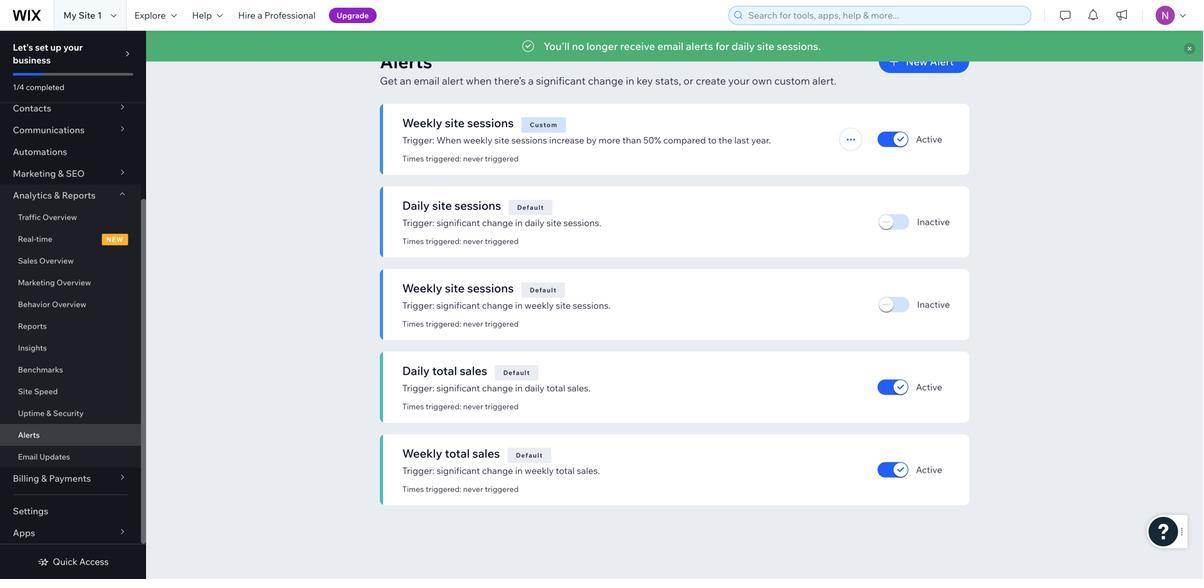 Task type: vqa. For each thing, say whether or not it's contained in the screenshot.


Task type: describe. For each thing, give the bounding box(es) containing it.
weekly for trigger: significant change in weekly total sales.
[[402, 446, 442, 461]]

change for daily total sales
[[482, 383, 513, 394]]

uptime & security link
[[0, 402, 141, 424]]

times triggered: never triggered for trigger: significant change in weekly total sales.
[[402, 485, 519, 494]]

security
[[53, 409, 84, 418]]

inactive for daily site sessions
[[917, 216, 950, 228]]

analytics
[[13, 190, 52, 201]]

sales
[[18, 256, 38, 266]]

& for reports
[[54, 190, 60, 201]]

trigger: for trigger: significant change in weekly site sessions.
[[402, 300, 435, 311]]

analytics & reports button
[[0, 185, 141, 206]]

sales for weekly total sales
[[473, 446, 500, 461]]

hire a professional
[[238, 10, 316, 21]]

change for daily site sessions
[[482, 217, 513, 228]]

year.
[[752, 135, 771, 146]]

your inside alerts get an email alert when there's a significant change in key stats, or create your own custom alert.
[[729, 74, 750, 87]]

trigger: significant change in daily total sales.
[[402, 383, 591, 394]]

alerts link
[[0, 424, 141, 446]]

up
[[50, 42, 61, 53]]

never for trigger: significant change in daily total sales.
[[463, 402, 483, 411]]

let's
[[13, 42, 33, 53]]

seo
[[66, 168, 85, 179]]

daily for sales
[[525, 383, 545, 394]]

create
[[696, 74, 726, 87]]

more
[[599, 135, 621, 146]]

never for trigger: when weekly site sessions increase by more than 50% compared to the last year.
[[463, 154, 483, 163]]

marketing overview
[[18, 278, 91, 287]]

alerts
[[686, 40, 713, 53]]

behavior overview
[[18, 300, 86, 309]]

let's set up your business
[[13, 42, 83, 66]]

contacts
[[13, 103, 51, 114]]

time
[[36, 234, 52, 244]]

active for weekly total sales
[[916, 464, 943, 476]]

apps button
[[0, 522, 141, 544]]

set
[[35, 42, 48, 53]]

access
[[79, 556, 109, 567]]

insights link
[[0, 337, 141, 359]]

sales for daily total sales
[[460, 364, 487, 378]]

& for seo
[[58, 168, 64, 179]]

payments
[[49, 473, 91, 484]]

trigger: when weekly site sessions increase by more than 50% compared to the last year.
[[402, 135, 771, 146]]

alert
[[442, 74, 464, 87]]

custom
[[530, 121, 558, 129]]

your inside let's set up your business
[[63, 42, 83, 53]]

an
[[400, 74, 412, 87]]

upgrade
[[337, 11, 369, 20]]

trigger: significant change in weekly total sales.
[[402, 465, 600, 476]]

change inside alerts get an email alert when there's a significant change in key stats, or create your own custom alert.
[[588, 74, 624, 87]]

times for trigger: significant change in daily site sessions.
[[402, 236, 424, 246]]

marketing & seo
[[13, 168, 85, 179]]

1
[[97, 10, 102, 21]]

own
[[752, 74, 772, 87]]

default for daily site sessions
[[517, 203, 544, 211]]

behavior overview link
[[0, 294, 141, 315]]

& for payments
[[41, 473, 47, 484]]

sidebar element
[[0, 0, 146, 579]]

trigger: for trigger: when weekly site sessions increase by more than 50% compared to the last year.
[[402, 135, 435, 146]]

for
[[716, 40, 730, 53]]

marketing for marketing overview
[[18, 278, 55, 287]]

updates
[[39, 452, 70, 462]]

triggered for trigger: significant change in daily site sessions.
[[485, 236, 519, 246]]

or
[[684, 74, 694, 87]]

billing
[[13, 473, 39, 484]]

completed
[[26, 82, 64, 92]]

times for trigger: when weekly site sessions increase by more than 50% compared to the last year.
[[402, 154, 424, 163]]

significant for daily total sales
[[437, 383, 480, 394]]

sessions down the custom at left
[[512, 135, 547, 146]]

sales overview
[[18, 256, 74, 266]]

change for weekly total sales
[[482, 465, 513, 476]]

daily for daily total sales
[[402, 364, 430, 378]]

insights
[[18, 343, 47, 353]]

to
[[708, 135, 717, 146]]

1 active from the top
[[916, 134, 943, 145]]

weekly site sessions for significant
[[402, 281, 514, 295]]

by
[[587, 135, 597, 146]]

default for weekly site sessions
[[530, 286, 557, 294]]

receive
[[620, 40, 655, 53]]

marketing overview link
[[0, 272, 141, 294]]

my site 1
[[63, 10, 102, 21]]

apps
[[13, 527, 35, 539]]

1/4 completed
[[13, 82, 64, 92]]

never for trigger: significant change in weekly site sessions.
[[463, 319, 483, 329]]

never for trigger: significant change in daily site sessions.
[[463, 236, 483, 246]]

contacts button
[[0, 97, 141, 119]]

daily total sales
[[402, 364, 487, 378]]

weekly site sessions for when
[[402, 116, 514, 130]]

you'll no longer receive email alerts for daily site sessions.
[[544, 40, 821, 53]]

times triggered: never triggered for trigger: when weekly site sessions increase by more than 50% compared to the last year.
[[402, 154, 519, 163]]

reports inside reports link
[[18, 321, 47, 331]]

automations
[[13, 146, 67, 157]]

key
[[637, 74, 653, 87]]

you'll no longer receive email alerts for daily site sessions. alert
[[146, 31, 1204, 62]]

a inside hire a professional link
[[258, 10, 262, 21]]

new alert
[[906, 55, 954, 68]]

weekly for trigger: significant change in weekly site sessions.
[[402, 281, 442, 295]]

alerts for alerts
[[18, 430, 40, 440]]

when
[[466, 74, 492, 87]]

0 vertical spatial weekly
[[463, 135, 493, 146]]

1/4
[[13, 82, 24, 92]]

times triggered: never triggered for trigger: significant change in daily total sales.
[[402, 402, 519, 411]]

quick access button
[[37, 556, 109, 568]]

trigger: significant change in weekly site sessions.
[[402, 300, 611, 311]]

email inside alert
[[658, 40, 684, 53]]

stats,
[[656, 74, 681, 87]]

quick access
[[53, 556, 109, 567]]

sessions. for daily site sessions
[[564, 217, 602, 228]]

times for trigger: significant change in weekly site sessions.
[[402, 319, 424, 329]]

marketing & seo button
[[0, 163, 141, 185]]

get
[[380, 74, 398, 87]]

help
[[192, 10, 212, 21]]

daily for sessions
[[525, 217, 545, 228]]

automations link
[[0, 141, 141, 163]]

overview for traffic overview
[[43, 212, 77, 222]]

email updates link
[[0, 446, 141, 468]]

in for weekly site sessions
[[515, 300, 523, 311]]

benchmarks link
[[0, 359, 141, 381]]

weekly for sessions
[[525, 300, 554, 311]]

sessions for daily
[[455, 198, 501, 213]]



Task type: locate. For each thing, give the bounding box(es) containing it.
overview up behavior overview link
[[57, 278, 91, 287]]

sales up trigger: significant change in weekly total sales.
[[473, 446, 500, 461]]

inactive for weekly site sessions
[[917, 299, 950, 310]]

never down trigger: significant change in daily site sessions.
[[463, 236, 483, 246]]

marketing for marketing & seo
[[13, 168, 56, 179]]

daily
[[402, 198, 430, 213], [402, 364, 430, 378]]

times triggered: never triggered
[[402, 154, 519, 163], [402, 236, 519, 246], [402, 319, 519, 329], [402, 402, 519, 411], [402, 485, 519, 494]]

sales.
[[568, 383, 591, 394], [577, 465, 600, 476]]

50%
[[644, 135, 662, 146]]

1 times triggered: never triggered from the top
[[402, 154, 519, 163]]

triggered: down when
[[426, 154, 462, 163]]

& down marketing & seo
[[54, 190, 60, 201]]

1 vertical spatial active
[[916, 382, 943, 393]]

0 vertical spatial weekly
[[402, 116, 442, 130]]

0 horizontal spatial reports
[[18, 321, 47, 331]]

1 weekly from the top
[[402, 116, 442, 130]]

there's
[[494, 74, 526, 87]]

1 horizontal spatial reports
[[62, 190, 96, 201]]

3 never from the top
[[463, 319, 483, 329]]

5 times triggered: never triggered from the top
[[402, 485, 519, 494]]

2 daily from the top
[[402, 364, 430, 378]]

weekly for trigger: when weekly site sessions increase by more than 50% compared to the last year.
[[402, 116, 442, 130]]

than
[[623, 135, 642, 146]]

professional
[[264, 10, 316, 21]]

email inside alerts get an email alert when there's a significant change in key stats, or create your own custom alert.
[[414, 74, 440, 87]]

never down trigger: significant change in daily total sales.
[[463, 402, 483, 411]]

alert.
[[813, 74, 837, 87]]

active for daily total sales
[[916, 382, 943, 393]]

analytics & reports
[[13, 190, 96, 201]]

last
[[735, 135, 750, 146]]

triggered for trigger: significant change in weekly total sales.
[[485, 485, 519, 494]]

overview for marketing overview
[[57, 278, 91, 287]]

total
[[432, 364, 457, 378], [547, 383, 566, 394], [445, 446, 470, 461], [556, 465, 575, 476]]

5 never from the top
[[463, 485, 483, 494]]

1 vertical spatial your
[[729, 74, 750, 87]]

traffic
[[18, 212, 41, 222]]

default up trigger: significant change in weekly total sales.
[[516, 451, 543, 460]]

1 vertical spatial daily
[[402, 364, 430, 378]]

3 active from the top
[[916, 464, 943, 476]]

0 horizontal spatial your
[[63, 42, 83, 53]]

reports inside analytics & reports popup button
[[62, 190, 96, 201]]

triggered: down daily site sessions
[[426, 236, 462, 246]]

new alert button
[[879, 50, 970, 73]]

site inside sidebar "element"
[[18, 387, 32, 396]]

business
[[13, 54, 51, 66]]

1 never from the top
[[463, 154, 483, 163]]

overview up 'marketing overview'
[[39, 256, 74, 266]]

triggered: for trigger: significant change in weekly total sales.
[[426, 485, 462, 494]]

3 weekly from the top
[[402, 446, 442, 461]]

site inside you'll no longer receive email alerts for daily site sessions. alert
[[757, 40, 775, 53]]

1 vertical spatial daily
[[525, 217, 545, 228]]

email left alerts
[[658, 40, 684, 53]]

2 vertical spatial sessions.
[[573, 300, 611, 311]]

default up trigger: significant change in daily total sales.
[[503, 369, 530, 377]]

1 vertical spatial site
[[18, 387, 32, 396]]

times
[[402, 154, 424, 163], [402, 236, 424, 246], [402, 319, 424, 329], [402, 402, 424, 411], [402, 485, 424, 494]]

1 vertical spatial weekly
[[402, 281, 442, 295]]

increase
[[549, 135, 585, 146]]

&
[[58, 168, 64, 179], [54, 190, 60, 201], [46, 409, 51, 418], [41, 473, 47, 484]]

times down daily total sales
[[402, 402, 424, 411]]

0 vertical spatial daily
[[732, 40, 755, 53]]

hire a professional link
[[231, 0, 323, 31]]

overview
[[43, 212, 77, 222], [39, 256, 74, 266], [57, 278, 91, 287], [52, 300, 86, 309]]

2 vertical spatial active
[[916, 464, 943, 476]]

default
[[517, 203, 544, 211], [530, 286, 557, 294], [503, 369, 530, 377], [516, 451, 543, 460]]

overview for sales overview
[[39, 256, 74, 266]]

& inside analytics & reports popup button
[[54, 190, 60, 201]]

settings
[[13, 506, 48, 517]]

weekly site sessions
[[402, 116, 514, 130], [402, 281, 514, 295]]

never up daily site sessions
[[463, 154, 483, 163]]

overview down 'marketing overview' link
[[52, 300, 86, 309]]

email
[[658, 40, 684, 53], [414, 74, 440, 87]]

0 vertical spatial marketing
[[13, 168, 56, 179]]

alert
[[930, 55, 954, 68]]

uptime
[[18, 409, 45, 418]]

site
[[79, 10, 95, 21], [18, 387, 32, 396]]

1 trigger: from the top
[[402, 135, 435, 146]]

1 horizontal spatial site
[[79, 10, 95, 21]]

4 times from the top
[[402, 402, 424, 411]]

reports
[[62, 190, 96, 201], [18, 321, 47, 331]]

email updates
[[18, 452, 70, 462]]

& inside billing & payments dropdown button
[[41, 473, 47, 484]]

sessions down when on the top left
[[467, 116, 514, 130]]

triggered for trigger: significant change in daily total sales.
[[485, 402, 519, 411]]

communications
[[13, 124, 85, 136]]

alerts up email
[[18, 430, 40, 440]]

triggered for trigger: significant change in weekly site sessions.
[[485, 319, 519, 329]]

triggered: for trigger: significant change in daily site sessions.
[[426, 236, 462, 246]]

times up daily site sessions
[[402, 154, 424, 163]]

1 triggered: from the top
[[426, 154, 462, 163]]

1 vertical spatial sales
[[473, 446, 500, 461]]

2 trigger: from the top
[[402, 217, 435, 228]]

email
[[18, 452, 38, 462]]

default up the trigger: significant change in weekly site sessions.
[[530, 286, 557, 294]]

daily site sessions
[[402, 198, 501, 213]]

custom
[[775, 74, 810, 87]]

in for weekly total sales
[[515, 465, 523, 476]]

sessions up the trigger: significant change in weekly site sessions.
[[467, 281, 514, 295]]

& inside marketing & seo popup button
[[58, 168, 64, 179]]

daily for daily site sessions
[[402, 198, 430, 213]]

weekly total sales
[[402, 446, 500, 461]]

the
[[719, 135, 733, 146]]

traffic overview
[[18, 212, 77, 222]]

sessions for sessions
[[467, 116, 514, 130]]

1 vertical spatial email
[[414, 74, 440, 87]]

overview down the analytics & reports in the left of the page
[[43, 212, 77, 222]]

marketing up the behavior
[[18, 278, 55, 287]]

new
[[906, 55, 928, 68]]

3 times triggered: never triggered from the top
[[402, 319, 519, 329]]

alerts inside alerts get an email alert when there's a significant change in key stats, or create your own custom alert.
[[380, 50, 432, 73]]

communications button
[[0, 119, 141, 141]]

quick
[[53, 556, 77, 567]]

default for daily total sales
[[503, 369, 530, 377]]

sales. for daily total sales
[[568, 383, 591, 394]]

1 horizontal spatial your
[[729, 74, 750, 87]]

weekly
[[463, 135, 493, 146], [525, 300, 554, 311], [525, 465, 554, 476]]

triggered: for trigger: significant change in weekly site sessions.
[[426, 319, 462, 329]]

marketing up analytics
[[13, 168, 56, 179]]

never down the trigger: significant change in weekly site sessions.
[[463, 319, 483, 329]]

in for daily total sales
[[515, 383, 523, 394]]

0 vertical spatial weekly site sessions
[[402, 116, 514, 130]]

1 vertical spatial inactive
[[917, 299, 950, 310]]

2 triggered from the top
[[485, 236, 519, 246]]

4 times triggered: never triggered from the top
[[402, 402, 519, 411]]

your left own
[[729, 74, 750, 87]]

sales up trigger: significant change in daily total sales.
[[460, 364, 487, 378]]

alerts
[[380, 50, 432, 73], [18, 430, 40, 440]]

significant for weekly total sales
[[437, 465, 480, 476]]

significant for daily site sessions
[[437, 217, 480, 228]]

triggered: for trigger: when weekly site sessions increase by more than 50% compared to the last year.
[[426, 154, 462, 163]]

0 horizontal spatial alerts
[[18, 430, 40, 440]]

0 vertical spatial site
[[79, 10, 95, 21]]

1 daily from the top
[[402, 198, 430, 213]]

2 inactive from the top
[[917, 299, 950, 310]]

compared
[[664, 135, 706, 146]]

0 horizontal spatial email
[[414, 74, 440, 87]]

default up trigger: significant change in daily site sessions.
[[517, 203, 544, 211]]

active
[[916, 134, 943, 145], [916, 382, 943, 393], [916, 464, 943, 476]]

& right "billing"
[[41, 473, 47, 484]]

change
[[588, 74, 624, 87], [482, 217, 513, 228], [482, 300, 513, 311], [482, 383, 513, 394], [482, 465, 513, 476]]

reports down "seo"
[[62, 190, 96, 201]]

significant inside alerts get an email alert when there's a significant change in key stats, or create your own custom alert.
[[536, 74, 586, 87]]

1 horizontal spatial alerts
[[380, 50, 432, 73]]

2 times triggered: never triggered from the top
[[402, 236, 519, 246]]

real-
[[18, 234, 36, 244]]

3 trigger: from the top
[[402, 300, 435, 311]]

reports link
[[0, 315, 141, 337]]

5 times from the top
[[402, 485, 424, 494]]

billing & payments
[[13, 473, 91, 484]]

4 triggered: from the top
[[426, 402, 462, 411]]

0 vertical spatial reports
[[62, 190, 96, 201]]

0 vertical spatial daily
[[402, 198, 430, 213]]

default for weekly total sales
[[516, 451, 543, 460]]

times for trigger: significant change in daily total sales.
[[402, 402, 424, 411]]

2 weekly from the top
[[402, 281, 442, 295]]

reports up insights
[[18, 321, 47, 331]]

sessions.
[[777, 40, 821, 53], [564, 217, 602, 228], [573, 300, 611, 311]]

in inside alerts get an email alert when there's a significant change in key stats, or create your own custom alert.
[[626, 74, 635, 87]]

site speed link
[[0, 381, 141, 402]]

1 weekly site sessions from the top
[[402, 116, 514, 130]]

3 times from the top
[[402, 319, 424, 329]]

marketing inside 'marketing overview' link
[[18, 278, 55, 287]]

weekly site sessions up the trigger: significant change in weekly site sessions.
[[402, 281, 514, 295]]

change for weekly site sessions
[[482, 300, 513, 311]]

trigger: for trigger: significant change in daily site sessions.
[[402, 217, 435, 228]]

hire
[[238, 10, 256, 21]]

trigger: for trigger: significant change in weekly total sales.
[[402, 465, 435, 476]]

0 vertical spatial sales.
[[568, 383, 591, 394]]

0 vertical spatial alerts
[[380, 50, 432, 73]]

5 triggered from the top
[[485, 485, 519, 494]]

times triggered: never triggered for trigger: significant change in daily site sessions.
[[402, 236, 519, 246]]

2 triggered: from the top
[[426, 236, 462, 246]]

4 triggered from the top
[[485, 402, 519, 411]]

2 active from the top
[[916, 382, 943, 393]]

a right there's
[[528, 74, 534, 87]]

real-time
[[18, 234, 52, 244]]

0 vertical spatial a
[[258, 10, 262, 21]]

1 vertical spatial a
[[528, 74, 534, 87]]

inactive
[[917, 216, 950, 228], [917, 299, 950, 310]]

1 vertical spatial sales.
[[577, 465, 600, 476]]

alerts for alerts get an email alert when there's a significant change in key stats, or create your own custom alert.
[[380, 50, 432, 73]]

help button
[[184, 0, 231, 31]]

trigger: for trigger: significant change in daily total sales.
[[402, 383, 435, 394]]

site left 'speed' on the left of the page
[[18, 387, 32, 396]]

alerts get an email alert when there's a significant change in key stats, or create your own custom alert.
[[380, 50, 837, 87]]

times triggered: never triggered down daily site sessions
[[402, 236, 519, 246]]

site speed
[[18, 387, 58, 396]]

0 vertical spatial sessions.
[[777, 40, 821, 53]]

triggered
[[485, 154, 519, 163], [485, 236, 519, 246], [485, 319, 519, 329], [485, 402, 519, 411], [485, 485, 519, 494]]

2 never from the top
[[463, 236, 483, 246]]

1 horizontal spatial a
[[528, 74, 534, 87]]

0 vertical spatial inactive
[[917, 216, 950, 228]]

daily
[[732, 40, 755, 53], [525, 217, 545, 228], [525, 383, 545, 394]]

times triggered: never triggered down weekly total sales
[[402, 485, 519, 494]]

marketing inside marketing & seo popup button
[[13, 168, 56, 179]]

triggered for trigger: when weekly site sessions increase by more than 50% compared to the last year.
[[485, 154, 519, 163]]

times down weekly total sales
[[402, 485, 424, 494]]

alerts up an at top left
[[380, 50, 432, 73]]

triggered: down daily total sales
[[426, 402, 462, 411]]

1 vertical spatial reports
[[18, 321, 47, 331]]

3 triggered: from the top
[[426, 319, 462, 329]]

2 vertical spatial daily
[[525, 383, 545, 394]]

sessions up trigger: significant change in daily site sessions.
[[455, 198, 501, 213]]

site left 1
[[79, 10, 95, 21]]

0 vertical spatial email
[[658, 40, 684, 53]]

weekly site sessions up when
[[402, 116, 514, 130]]

sessions. for weekly site sessions
[[573, 300, 611, 311]]

1 vertical spatial marketing
[[18, 278, 55, 287]]

traffic overview link
[[0, 206, 141, 228]]

Search for tools, apps, help & more... field
[[745, 6, 1027, 24]]

1 vertical spatial weekly site sessions
[[402, 281, 514, 295]]

uptime & security
[[18, 409, 84, 418]]

0 vertical spatial your
[[63, 42, 83, 53]]

5 trigger: from the top
[[402, 465, 435, 476]]

2 vertical spatial weekly
[[525, 465, 554, 476]]

times triggered: never triggered for trigger: significant change in weekly site sessions.
[[402, 319, 519, 329]]

overview for behavior overview
[[52, 300, 86, 309]]

& inside uptime & security link
[[46, 409, 51, 418]]

triggered: up daily total sales
[[426, 319, 462, 329]]

times triggered: never triggered up daily total sales
[[402, 319, 519, 329]]

triggered: down weekly total sales
[[426, 485, 462, 494]]

sales
[[460, 364, 487, 378], [473, 446, 500, 461]]

weekly for sales
[[525, 465, 554, 476]]

& right uptime
[[46, 409, 51, 418]]

times up daily total sales
[[402, 319, 424, 329]]

email right an at top left
[[414, 74, 440, 87]]

5 triggered: from the top
[[426, 485, 462, 494]]

times triggered: never triggered down daily total sales
[[402, 402, 519, 411]]

1 horizontal spatial email
[[658, 40, 684, 53]]

4 trigger: from the top
[[402, 383, 435, 394]]

1 vertical spatial sessions.
[[564, 217, 602, 228]]

your right 'up'
[[63, 42, 83, 53]]

4 never from the top
[[463, 402, 483, 411]]

new
[[106, 235, 124, 243]]

0 vertical spatial sales
[[460, 364, 487, 378]]

significant
[[536, 74, 586, 87], [437, 217, 480, 228], [437, 300, 480, 311], [437, 383, 480, 394], [437, 465, 480, 476]]

in for daily site sessions
[[515, 217, 523, 228]]

never down trigger: significant change in weekly total sales.
[[463, 485, 483, 494]]

1 vertical spatial alerts
[[18, 430, 40, 440]]

times down daily site sessions
[[402, 236, 424, 246]]

significant for weekly site sessions
[[437, 300, 480, 311]]

0 horizontal spatial a
[[258, 10, 262, 21]]

triggered: for trigger: significant change in daily total sales.
[[426, 402, 462, 411]]

daily inside alert
[[732, 40, 755, 53]]

behavior
[[18, 300, 50, 309]]

upgrade button
[[329, 8, 377, 23]]

benchmarks
[[18, 365, 63, 375]]

a right hire at top
[[258, 10, 262, 21]]

2 weekly site sessions from the top
[[402, 281, 514, 295]]

settings link
[[0, 501, 141, 522]]

1 inactive from the top
[[917, 216, 950, 228]]

never for trigger: significant change in weekly total sales.
[[463, 485, 483, 494]]

2 vertical spatial weekly
[[402, 446, 442, 461]]

0 vertical spatial active
[[916, 134, 943, 145]]

times for trigger: significant change in weekly total sales.
[[402, 485, 424, 494]]

my
[[63, 10, 77, 21]]

sessions for weekly
[[467, 281, 514, 295]]

sessions. inside alert
[[777, 40, 821, 53]]

a inside alerts get an email alert when there's a significant change in key stats, or create your own custom alert.
[[528, 74, 534, 87]]

1 vertical spatial weekly
[[525, 300, 554, 311]]

when
[[437, 135, 461, 146]]

you'll
[[544, 40, 570, 53]]

1 triggered from the top
[[485, 154, 519, 163]]

times triggered: never triggered down when
[[402, 154, 519, 163]]

& left "seo"
[[58, 168, 64, 179]]

1 times from the top
[[402, 154, 424, 163]]

weekly
[[402, 116, 442, 130], [402, 281, 442, 295], [402, 446, 442, 461]]

your
[[63, 42, 83, 53], [729, 74, 750, 87]]

3 triggered from the top
[[485, 319, 519, 329]]

0 horizontal spatial site
[[18, 387, 32, 396]]

& for security
[[46, 409, 51, 418]]

billing & payments button
[[0, 468, 141, 490]]

2 times from the top
[[402, 236, 424, 246]]

speed
[[34, 387, 58, 396]]

alerts inside sidebar "element"
[[18, 430, 40, 440]]

sales. for weekly total sales
[[577, 465, 600, 476]]



